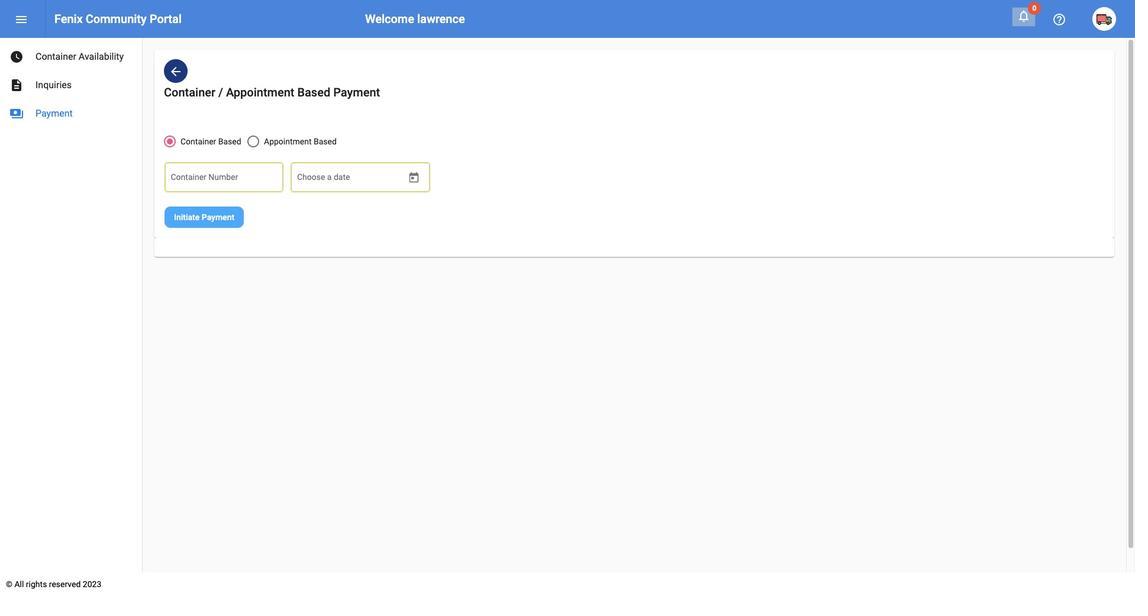 Task type: vqa. For each thing, say whether or not it's contained in the screenshot.
3rd row from the bottom
no



Task type: locate. For each thing, give the bounding box(es) containing it.
no color image for help_outline popup button
[[1053, 13, 1067, 27]]

no color image containing description
[[9, 78, 24, 92]]

None text field
[[171, 175, 277, 184]]

1 vertical spatial no color image
[[9, 50, 24, 64]]

2 horizontal spatial payment
[[333, 85, 380, 99]]

navigation
[[0, 38, 142, 128]]

container for container / appointment based payment
[[164, 85, 216, 99]]

appointment
[[226, 85, 294, 99], [264, 137, 312, 146]]

0 horizontal spatial payment
[[36, 108, 73, 119]]

appointment down 'container / appointment based payment'
[[264, 137, 312, 146]]

no color image inside menu button
[[14, 13, 28, 27]]

initiate
[[174, 213, 200, 222]]

container
[[36, 51, 76, 62], [164, 85, 216, 99], [181, 137, 216, 146]]

1 vertical spatial container
[[164, 85, 216, 99]]

2023
[[83, 580, 101, 589]]

fenix
[[54, 12, 83, 26]]

0 vertical spatial no color image
[[1017, 9, 1031, 23]]

no color image
[[1017, 9, 1031, 23], [9, 50, 24, 64], [9, 107, 24, 121]]

based
[[297, 85, 330, 99], [218, 137, 241, 146], [314, 137, 337, 146]]

no color image containing watch_later
[[9, 50, 24, 64]]

no color image up watch_later
[[14, 13, 28, 27]]

None field
[[297, 175, 404, 184]]

1 horizontal spatial payment
[[202, 213, 234, 222]]

no color image
[[14, 13, 28, 27], [1053, 13, 1067, 27], [169, 65, 183, 79], [9, 78, 24, 92]]

0 vertical spatial payment
[[333, 85, 380, 99]]

appointment based
[[264, 137, 337, 146]]

no color image containing help_outline
[[1053, 13, 1067, 27]]

1 vertical spatial payment
[[36, 108, 73, 119]]

no color image inside help_outline popup button
[[1053, 13, 1067, 27]]

option group
[[164, 135, 337, 148]]

no color image for payment
[[9, 107, 24, 121]]

container based
[[181, 137, 241, 146]]

no color image inside arrow_back button
[[169, 65, 183, 79]]

no color image left help_outline popup button
[[1017, 9, 1031, 23]]

no color image down watch_later
[[9, 78, 24, 92]]

all
[[14, 580, 24, 589]]

no color image for arrow_back button at the left of the page
[[169, 65, 183, 79]]

no color image containing payments
[[9, 107, 24, 121]]

notifications_none button
[[1012, 7, 1036, 27]]

appointment right /
[[226, 85, 294, 99]]

0 vertical spatial container
[[36, 51, 76, 62]]

©
[[6, 580, 12, 589]]

no color image containing menu
[[14, 13, 28, 27]]

2 vertical spatial container
[[181, 137, 216, 146]]

help_outline button
[[1048, 7, 1072, 31]]

no color image containing notifications_none
[[1017, 9, 1031, 23]]

2 vertical spatial payment
[[202, 213, 234, 222]]

initiate payment
[[174, 213, 234, 222]]

no color image up description
[[9, 50, 24, 64]]

payment
[[333, 85, 380, 99], [36, 108, 73, 119], [202, 213, 234, 222]]

no color image down description
[[9, 107, 24, 121]]

initiate payment button
[[165, 207, 244, 228]]

no color image down the portal
[[169, 65, 183, 79]]

/
[[218, 85, 223, 99]]

based for container based
[[218, 137, 241, 146]]

no color image right notifications_none popup button
[[1053, 13, 1067, 27]]

2 vertical spatial no color image
[[9, 107, 24, 121]]

no color image containing arrow_back
[[169, 65, 183, 79]]

help_outline
[[1053, 13, 1067, 27]]

availability
[[79, 51, 124, 62]]



Task type: describe. For each thing, give the bounding box(es) containing it.
navigation containing watch_later
[[0, 38, 142, 128]]

© all rights reserved 2023
[[6, 580, 101, 589]]

no color image inside notifications_none popup button
[[1017, 9, 1031, 23]]

menu
[[14, 13, 28, 27]]

container availability
[[36, 51, 124, 62]]

fenix community portal
[[54, 12, 182, 26]]

container for container based
[[181, 137, 216, 146]]

1 vertical spatial appointment
[[264, 137, 312, 146]]

arrow_back
[[169, 65, 183, 79]]

welcome lawrence
[[365, 12, 465, 26]]

option group containing container based
[[164, 135, 337, 148]]

notifications_none
[[1017, 9, 1031, 23]]

community
[[86, 12, 147, 26]]

payments
[[9, 107, 24, 121]]

arrow_back button
[[164, 59, 188, 83]]

based for appointment based
[[314, 137, 337, 146]]

inquiries
[[36, 79, 72, 91]]

no color image for container availability
[[9, 50, 24, 64]]

rights
[[26, 580, 47, 589]]

no color image for menu button
[[14, 13, 28, 27]]

container for container availability
[[36, 51, 76, 62]]

watch_later
[[9, 50, 24, 64]]

description
[[9, 78, 24, 92]]

portal
[[150, 12, 182, 26]]

lawrence
[[417, 12, 465, 26]]

welcome
[[365, 12, 414, 26]]

payment inside initiate payment button
[[202, 213, 234, 222]]

menu button
[[9, 7, 33, 31]]

0 vertical spatial appointment
[[226, 85, 294, 99]]

container / appointment based payment
[[164, 85, 380, 99]]

reserved
[[49, 580, 81, 589]]



